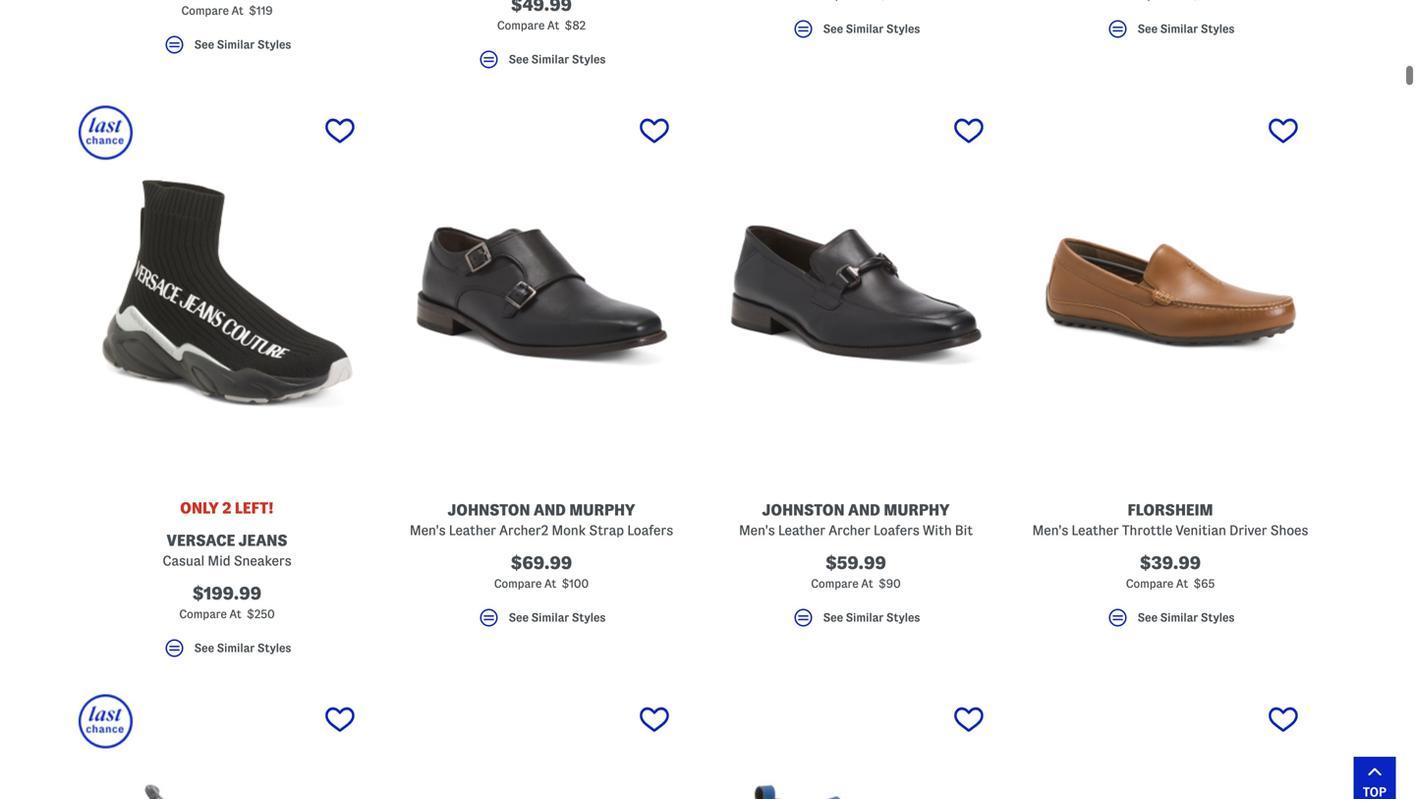Task type: locate. For each thing, give the bounding box(es) containing it.
1 horizontal spatial leather
[[779, 523, 826, 538]]

compare inside $59.99 compare at              $90
[[811, 578, 859, 590]]

styles inside johnston and murphy men's leather archer2 monk strap loafers $69.99 compare at              $100 element
[[572, 612, 606, 624]]

compare inside "$69.99 compare at              $100"
[[494, 578, 542, 590]]

compare inside $39.99 compare at              $65
[[1127, 578, 1174, 590]]

1 horizontal spatial and
[[849, 501, 881, 519]]

see similar styles
[[824, 23, 921, 35], [1138, 23, 1235, 35], [194, 39, 291, 51], [509, 53, 606, 66], [509, 612, 606, 624], [824, 612, 921, 624], [1138, 612, 1235, 624], [194, 642, 291, 654]]

1 leather from the left
[[449, 523, 497, 538]]

compare down '$69.99'
[[494, 578, 542, 590]]

0 horizontal spatial murphy
[[570, 501, 636, 519]]

1 johnston from the left
[[448, 501, 531, 519]]

casual
[[163, 553, 205, 568]]

see similar styles inside florsheim men's leather throttle venitian driver shoes $39.99 compare at              $65 element
[[1138, 612, 1235, 624]]

loafers left with
[[874, 523, 920, 538]]

1 men's from the left
[[410, 523, 446, 538]]

murphy up with
[[884, 501, 950, 519]]

men's leather penny loafers image
[[393, 695, 690, 799]]

compare for $59.99
[[811, 578, 859, 590]]

similar inside 'johnston and murphy men's leather archer loafers with bit $59.99 compare at              $90' element
[[846, 612, 884, 624]]

similar
[[846, 23, 884, 35], [1161, 23, 1199, 35], [217, 39, 255, 51], [532, 53, 570, 66], [532, 612, 570, 624], [846, 612, 884, 624], [1161, 612, 1199, 624], [217, 642, 255, 654]]

styles inside saucony $79.99 compare at              $120 element
[[1201, 23, 1235, 35]]

and inside johnston and murphy men's leather archer2 monk strap loafers
[[534, 501, 566, 519]]

2 johnston from the left
[[763, 501, 845, 519]]

casual mid sneakers image
[[79, 106, 376, 477]]

men's
[[410, 523, 446, 538], [739, 523, 775, 538], [1033, 523, 1069, 538]]

men's for $59.99
[[739, 523, 775, 538]]

men's left archer2
[[410, 523, 446, 538]]

2 leather from the left
[[779, 523, 826, 538]]

0 horizontal spatial men's
[[410, 523, 446, 538]]

archer
[[829, 523, 871, 538]]

2 and from the left
[[849, 501, 881, 519]]

$65
[[1194, 578, 1216, 590]]

1 horizontal spatial loafers
[[874, 523, 920, 538]]

see inside johnston and murphy men's leather archer2 monk strap loafers $69.99 compare at              $100 element
[[509, 612, 529, 624]]

geox $39.99 compare at              $65 element
[[708, 0, 1005, 50]]

2 murphy from the left
[[884, 501, 950, 519]]

johnston inside johnston and murphy men's leather archer loafers with bit
[[763, 501, 845, 519]]

compare
[[181, 4, 229, 17], [497, 19, 545, 31], [494, 578, 542, 590], [811, 578, 859, 590], [1127, 578, 1174, 590], [179, 608, 227, 620]]

shoes
[[1271, 523, 1309, 538]]

johnston
[[448, 501, 531, 519], [763, 501, 845, 519]]

men's inside johnston and murphy men's leather archer loafers with bit
[[739, 523, 775, 538]]

see similar styles inside versace jeans casual mid sneakers $199.99 compare at              $250 element
[[194, 642, 291, 654]]

johnston up archer
[[763, 501, 845, 519]]

johnston and murphy men's leather archer2 monk strap loafers $69.99 compare at              $100 element
[[393, 106, 690, 639]]

2
[[222, 499, 232, 517]]

2 men's from the left
[[739, 523, 775, 538]]

compare at              $119 link
[[79, 0, 376, 21]]

similar inside johnston and murphy men's leather archer2 monk strap loafers $69.99 compare at              $100 element
[[532, 612, 570, 624]]

compare inside $199.99 compare at              $250
[[179, 608, 227, 620]]

leather inside johnston and murphy men's leather archer loafers with bit
[[779, 523, 826, 538]]

men's for $69.99
[[410, 523, 446, 538]]

see inside geox $39.99 compare at              $65 element
[[824, 23, 844, 35]]

johnston up archer2
[[448, 501, 531, 519]]

driver
[[1230, 523, 1268, 538]]

strap
[[589, 523, 624, 538]]

1 horizontal spatial johnston
[[763, 501, 845, 519]]

florsheim
[[1128, 501, 1214, 519]]

see
[[824, 23, 844, 35], [1138, 23, 1158, 35], [194, 39, 214, 51], [509, 53, 529, 66], [509, 612, 529, 624], [824, 612, 844, 624], [1138, 612, 1158, 624], [194, 642, 214, 654]]

0 horizontal spatial and
[[534, 501, 566, 519]]

johnston for $69.99
[[448, 501, 531, 519]]

and up monk
[[534, 501, 566, 519]]

$199.99
[[193, 584, 262, 603]]

see similar styles inside saucony $49.99 compare at              $82 element
[[509, 53, 606, 66]]

1 loafers from the left
[[628, 523, 674, 538]]

3 men's from the left
[[1033, 523, 1069, 538]]

styles inside saucony $49.99 compare at              $82 element
[[572, 53, 606, 66]]

men's left archer
[[739, 523, 775, 538]]

see inside saucony $79.99 compare at              $120 element
[[1138, 23, 1158, 35]]

and
[[534, 501, 566, 519], [849, 501, 881, 519]]

men's right bit
[[1033, 523, 1069, 538]]

compare down $39.99
[[1127, 578, 1174, 590]]

murphy for $69.99
[[570, 501, 636, 519]]

and inside johnston and murphy men's leather archer loafers with bit
[[849, 501, 881, 519]]

men's inside johnston and murphy men's leather archer2 monk strap loafers
[[410, 523, 446, 538]]

compare left $82
[[497, 19, 545, 31]]

see similar styles inside $79.99 compare at              $119 element
[[194, 39, 291, 51]]

sneakers
[[234, 553, 292, 568]]

johnston inside johnston and murphy men's leather archer2 monk strap loafers
[[448, 501, 531, 519]]

leather inside florsheim men's leather throttle venitian driver shoes
[[1072, 523, 1120, 538]]

only
[[180, 499, 219, 517]]

compare at              $82 link
[[393, 0, 690, 36]]

loafers
[[628, 523, 674, 538], [874, 523, 920, 538]]

compare at              $119
[[181, 4, 273, 17]]

saucony $49.99 compare at              $82 element
[[393, 0, 690, 80]]

$250
[[247, 608, 275, 620]]

1 murphy from the left
[[570, 501, 636, 519]]

ultrashot team tennis sneakers image
[[708, 695, 1005, 799]]

see inside florsheim men's leather throttle venitian driver shoes $39.99 compare at              $65 element
[[1138, 612, 1158, 624]]

$69.99
[[511, 553, 573, 573]]

mid
[[208, 553, 231, 568]]

men's leather archer2 monk strap loafers image
[[393, 106, 690, 477]]

loafers right the strap
[[628, 523, 674, 538]]

1 and from the left
[[534, 501, 566, 519]]

leather left throttle on the bottom of the page
[[1072, 523, 1120, 538]]

versace jeans casual mid sneakers
[[163, 532, 292, 568]]

and for $59.99
[[849, 501, 881, 519]]

murphy
[[570, 501, 636, 519], [884, 501, 950, 519]]

men's inside florsheim men's leather throttle venitian driver shoes
[[1033, 523, 1069, 538]]

with
[[923, 523, 952, 538]]

johnston and murphy men's leather archer loafers with bit
[[739, 501, 973, 538]]

compare down $199.99
[[179, 608, 227, 620]]

1 horizontal spatial murphy
[[884, 501, 950, 519]]

murphy inside johnston and murphy men's leather archer2 monk strap loafers
[[570, 501, 636, 519]]

leather
[[449, 523, 497, 538], [779, 523, 826, 538], [1072, 523, 1120, 538]]

and up archer
[[849, 501, 881, 519]]

leather left archer2
[[449, 523, 497, 538]]

$59.99 compare at              $90
[[811, 553, 901, 590]]

men's drift creek h2 sandals image
[[79, 695, 376, 799]]

leather inside johnston and murphy men's leather archer2 monk strap loafers
[[449, 523, 497, 538]]

3 leather from the left
[[1072, 523, 1120, 538]]

murphy up the strap
[[570, 501, 636, 519]]

see similar styles inside geox $39.99 compare at              $65 element
[[824, 23, 921, 35]]

0 horizontal spatial loafers
[[628, 523, 674, 538]]

men's u walee sport casual shoes image
[[1023, 695, 1320, 799]]

men's leather archer loafers with bit image
[[708, 106, 1005, 477]]

styles inside versace jeans casual mid sneakers $199.99 compare at              $250 element
[[257, 642, 291, 654]]

and for $69.99
[[534, 501, 566, 519]]

throttle
[[1123, 523, 1173, 538]]

murphy inside johnston and murphy men's leather archer loafers with bit
[[884, 501, 950, 519]]

2 horizontal spatial leather
[[1072, 523, 1120, 538]]

archer2
[[500, 523, 549, 538]]

0 horizontal spatial leather
[[449, 523, 497, 538]]

compare for $39.99
[[1127, 578, 1174, 590]]

murphy for $59.99
[[884, 501, 950, 519]]

similar inside geox $39.99 compare at              $65 element
[[846, 23, 884, 35]]

styles
[[887, 23, 921, 35], [1201, 23, 1235, 35], [257, 39, 291, 51], [572, 53, 606, 66], [572, 612, 606, 624], [887, 612, 921, 624], [1201, 612, 1235, 624], [257, 642, 291, 654]]

leather for $59.99
[[779, 523, 826, 538]]

bit
[[956, 523, 973, 538]]

2 horizontal spatial men's
[[1033, 523, 1069, 538]]

see similar styles button
[[708, 17, 1005, 50], [1023, 17, 1320, 50], [79, 33, 376, 65], [393, 48, 690, 80], [393, 606, 690, 639], [708, 606, 1005, 639], [1023, 606, 1320, 639], [79, 637, 376, 669]]

2 loafers from the left
[[874, 523, 920, 538]]

1 horizontal spatial men's
[[739, 523, 775, 538]]

0 horizontal spatial johnston
[[448, 501, 531, 519]]

see inside 'johnston and murphy men's leather archer loafers with bit $59.99 compare at              $90' element
[[824, 612, 844, 624]]

leather left archer
[[779, 523, 826, 538]]

compare down $59.99
[[811, 578, 859, 590]]



Task type: vqa. For each thing, say whether or not it's contained in the screenshot.
'CA'
no



Task type: describe. For each thing, give the bounding box(es) containing it.
$90
[[879, 578, 901, 590]]

left!
[[235, 499, 274, 517]]

compare at              $82
[[497, 19, 586, 31]]

see similar styles inside 'johnston and murphy men's leather archer loafers with bit $59.99 compare at              $90' element
[[824, 612, 921, 624]]

jeans
[[239, 532, 288, 549]]

similar inside versace jeans casual mid sneakers $199.99 compare at              $250 element
[[217, 642, 255, 654]]

loafers inside johnston and murphy men's leather archer loafers with bit
[[874, 523, 920, 538]]

florsheim men's leather throttle venitian driver shoes $39.99 compare at              $65 element
[[1023, 106, 1320, 639]]

styles inside $79.99 compare at              $119 element
[[257, 39, 291, 51]]

$39.99 compare at              $65
[[1127, 553, 1216, 590]]

$100
[[562, 578, 589, 590]]

venitian
[[1176, 523, 1227, 538]]

$39.99
[[1140, 553, 1202, 573]]

see similar styles inside johnston and murphy men's leather archer2 monk strap loafers $69.99 compare at              $100 element
[[509, 612, 606, 624]]

see inside saucony $49.99 compare at              $82 element
[[509, 53, 529, 66]]

styles inside geox $39.99 compare at              $65 element
[[887, 23, 921, 35]]

$82
[[565, 19, 586, 31]]

similar inside $79.99 compare at              $119 element
[[217, 39, 255, 51]]

men's leather throttle venitian driver shoes image
[[1023, 106, 1320, 477]]

$119
[[249, 4, 273, 17]]

johnston and murphy men's leather archer loafers with bit $59.99 compare at              $90 element
[[708, 106, 1005, 639]]

compare for $199.99
[[179, 608, 227, 620]]

see similar styles inside saucony $79.99 compare at              $120 element
[[1138, 23, 1235, 35]]

versace
[[167, 532, 235, 549]]

similar inside saucony $79.99 compare at              $120 element
[[1161, 23, 1199, 35]]

versace jeans casual mid sneakers $199.99 compare at              $250 element
[[79, 106, 376, 669]]

$199.99 compare at              $250
[[179, 584, 275, 620]]

johnston and murphy men's leather archer2 monk strap loafers
[[410, 501, 674, 538]]

similar inside florsheim men's leather throttle venitian driver shoes $39.99 compare at              $65 element
[[1161, 612, 1199, 624]]

saucony $79.99 compare at              $120 element
[[1023, 0, 1320, 50]]

styles inside florsheim men's leather throttle venitian driver shoes $39.99 compare at              $65 element
[[1201, 612, 1235, 624]]

leather for $69.99
[[449, 523, 497, 538]]

see inside $79.99 compare at              $119 element
[[194, 39, 214, 51]]

florsheim men's leather throttle venitian driver shoes
[[1033, 501, 1309, 538]]

loafers inside johnston and murphy men's leather archer2 monk strap loafers
[[628, 523, 674, 538]]

see inside versace jeans casual mid sneakers $199.99 compare at              $250 element
[[194, 642, 214, 654]]

$59.99
[[826, 553, 887, 573]]

similar inside saucony $49.99 compare at              $82 element
[[532, 53, 570, 66]]

compare left $119
[[181, 4, 229, 17]]

only 2 left!
[[180, 499, 274, 517]]

johnston for $59.99
[[763, 501, 845, 519]]

styles inside 'johnston and murphy men's leather archer loafers with bit $59.99 compare at              $90' element
[[887, 612, 921, 624]]

$69.99 compare at              $100
[[494, 553, 589, 590]]

monk
[[552, 523, 586, 538]]

compare for $69.99
[[494, 578, 542, 590]]

$79.99 compare at              $119 element
[[79, 0, 376, 65]]



